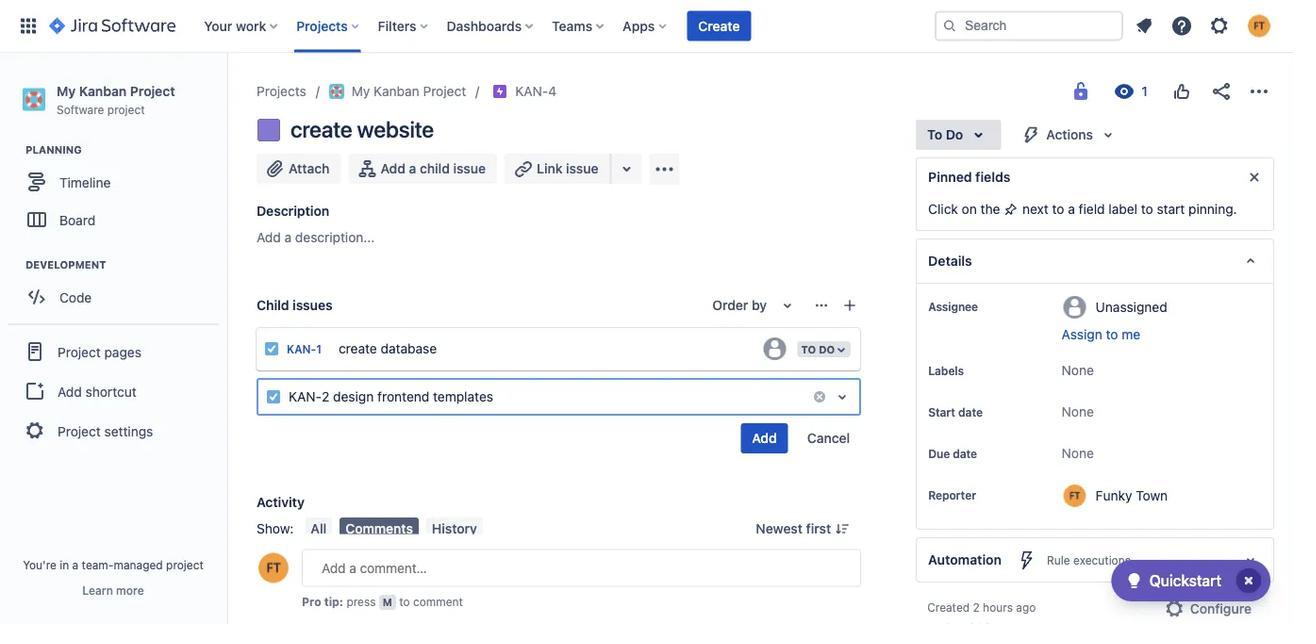 Task type: describe. For each thing, give the bounding box(es) containing it.
field
[[1079, 201, 1105, 217]]

timeline link
[[9, 163, 217, 201]]

board
[[59, 212, 95, 228]]

ago
[[1016, 601, 1036, 614]]

order by button
[[701, 291, 811, 321]]

planning group
[[9, 143, 225, 245]]

funky town
[[1096, 488, 1168, 503]]

settings image
[[1209, 15, 1231, 37]]

shortcut
[[85, 384, 137, 399]]

due date pin to top. only you can see pinned fields. image
[[981, 446, 996, 461]]

appswitcher icon image
[[17, 15, 40, 37]]

history
[[432, 521, 477, 537]]

details
[[928, 253, 972, 269]]

1
[[316, 343, 322, 356]]

project inside my kanban project software project
[[107, 103, 145, 116]]

dismiss quickstart image
[[1234, 566, 1264, 596]]

press
[[347, 596, 376, 609]]

projects for "projects" popup button
[[296, 18, 348, 33]]

unassigned
[[1096, 299, 1168, 315]]

banner containing your work
[[0, 0, 1293, 53]]

kan-4
[[515, 83, 557, 99]]

cancel button
[[796, 424, 862, 454]]

add shortcut button
[[8, 373, 219, 411]]

projects link
[[257, 80, 306, 103]]

more
[[116, 584, 144, 597]]

kan- for 2
[[289, 389, 322, 405]]

configure
[[1190, 601, 1252, 617]]

description
[[257, 203, 329, 219]]

add inside button
[[752, 431, 777, 446]]

my for my kanban project software project
[[57, 83, 76, 99]]

project pages
[[58, 344, 141, 360]]

apps button
[[617, 11, 674, 41]]

planning
[[25, 144, 82, 156]]

create button
[[687, 11, 751, 41]]

learn more
[[82, 584, 144, 597]]

epic image
[[493, 84, 508, 99]]

add a description...
[[257, 230, 375, 245]]

link web pages and more image
[[616, 158, 638, 180]]

attach
[[289, 161, 330, 176]]

managed
[[114, 559, 163, 572]]

child issues
[[257, 298, 333, 313]]

issue actions image
[[814, 298, 829, 313]]

board link
[[9, 201, 217, 239]]

kan- for 1
[[287, 343, 316, 356]]

teams
[[552, 18, 593, 33]]

code link
[[9, 279, 217, 316]]

software
[[57, 103, 104, 116]]

projects for projects link
[[257, 83, 306, 99]]

newest first
[[756, 521, 831, 537]]

all
[[311, 521, 327, 537]]

unassigned image
[[764, 338, 786, 360]]

development
[[25, 259, 106, 271]]

to right "m" on the left
[[399, 596, 410, 609]]

help image
[[1171, 15, 1193, 37]]

you're
[[23, 559, 57, 572]]

the
[[981, 201, 1000, 217]]

create child image
[[843, 298, 858, 313]]

comments
[[345, 521, 413, 537]]

copy link to issue image
[[553, 83, 568, 98]]

my kanban project link
[[329, 80, 466, 103]]

click
[[928, 201, 958, 217]]

issue type: task image
[[264, 342, 279, 357]]

assignee
[[928, 300, 978, 313]]

activity
[[257, 495, 305, 510]]

in
[[60, 559, 69, 572]]

child
[[420, 161, 450, 176]]

learn
[[82, 584, 113, 597]]

click on the
[[928, 201, 1004, 217]]

my for my kanban project
[[352, 83, 370, 99]]

1 horizontal spatial project
[[166, 559, 204, 572]]

0 horizontal spatial to do button
[[796, 340, 853, 359]]

by
[[752, 298, 767, 313]]

date for start date
[[959, 406, 983, 419]]

work
[[236, 18, 266, 33]]

details element
[[916, 239, 1275, 284]]

assignee pin to top. only you can see pinned fields. image
[[982, 299, 997, 314]]

0 vertical spatial to do
[[928, 127, 964, 142]]

notifications image
[[1133, 15, 1156, 37]]

check image
[[1123, 570, 1146, 592]]

comment
[[413, 596, 463, 609]]

all button
[[305, 518, 332, 541]]

issues
[[293, 298, 333, 313]]

none for due date
[[1062, 446, 1094, 461]]

dashboards
[[447, 18, 522, 33]]

kan-1
[[287, 343, 322, 356]]

kan-4 link
[[515, 80, 557, 103]]

create for create website
[[291, 116, 352, 142]]

clear image
[[812, 390, 828, 405]]

create for create database
[[339, 341, 377, 356]]

automation element
[[916, 538, 1275, 583]]

a inside button
[[409, 161, 416, 176]]

assign to me button
[[1062, 325, 1255, 344]]

a left field
[[1068, 201, 1075, 217]]

newest first button
[[745, 518, 862, 541]]

filters button
[[372, 11, 435, 41]]

project pages link
[[8, 331, 219, 373]]

create database link
[[331, 330, 754, 368]]

team-
[[82, 559, 114, 572]]

to right next
[[1052, 201, 1065, 217]]

0 horizontal spatial to do
[[801, 343, 835, 356]]

open image
[[831, 386, 854, 409]]

add shortcut
[[58, 384, 137, 399]]

your profile and settings image
[[1248, 15, 1271, 37]]

share image
[[1210, 80, 1233, 103]]

frontend
[[377, 389, 430, 405]]

apps
[[623, 18, 655, 33]]

fields
[[976, 169, 1011, 185]]

add for add a description...
[[257, 230, 281, 245]]

created
[[928, 601, 970, 614]]

project inside my kanban project link
[[423, 83, 466, 99]]

add button
[[741, 424, 788, 454]]

templates
[[433, 389, 493, 405]]

profile image of funky town image
[[259, 553, 289, 584]]

funky
[[1096, 488, 1133, 503]]

you're in a team-managed project
[[23, 559, 204, 572]]

next to a field label to start pinning.
[[1019, 201, 1237, 217]]

code
[[59, 289, 92, 305]]

assign to me
[[1062, 327, 1141, 342]]

1 none from the top
[[1062, 363, 1094, 378]]



Task type: locate. For each thing, give the bounding box(es) containing it.
0 horizontal spatial kanban
[[79, 83, 127, 99]]

projects inside popup button
[[296, 18, 348, 33]]

group
[[8, 324, 219, 458]]

development group
[[9, 258, 225, 322]]

issue inside button
[[453, 161, 486, 176]]

add inside button
[[58, 384, 82, 399]]

1 vertical spatial to do button
[[796, 340, 853, 359]]

project right software
[[107, 103, 145, 116]]

2 kanban from the left
[[374, 83, 420, 99]]

menu bar containing all
[[301, 518, 487, 541]]

1 horizontal spatial my
[[352, 83, 370, 99]]

date
[[959, 406, 983, 419], [953, 447, 977, 460]]

0 horizontal spatial 2
[[322, 389, 330, 405]]

1 horizontal spatial to do
[[928, 127, 964, 142]]

to do button up pinned
[[916, 120, 1001, 150]]

Search field
[[935, 11, 1124, 41]]

0 vertical spatial kan-
[[515, 83, 548, 99]]

0 vertical spatial do
[[946, 127, 964, 142]]

issue right child
[[453, 161, 486, 176]]

2 for created
[[973, 601, 980, 614]]

0 vertical spatial none
[[1062, 363, 1094, 378]]

banner
[[0, 0, 1293, 53]]

add for add shortcut
[[58, 384, 82, 399]]

rule
[[1047, 554, 1071, 567]]

kanban for my kanban project software project
[[79, 83, 127, 99]]

issue
[[453, 161, 486, 176], [566, 161, 599, 176]]

add a child issue button
[[349, 154, 497, 184]]

1 vertical spatial none
[[1062, 404, 1094, 420]]

add down website
[[381, 161, 406, 176]]

2 for kan-
[[322, 389, 330, 405]]

quickstart
[[1150, 572, 1222, 590]]

1 vertical spatial projects
[[257, 83, 306, 99]]

do up pinned
[[946, 127, 964, 142]]

Add a comment… field
[[302, 550, 862, 587]]

create
[[698, 18, 740, 33]]

search image
[[943, 18, 958, 33]]

group containing project pages
[[8, 324, 219, 458]]

projects up the edit color, purple selected image
[[257, 83, 306, 99]]

2 vertical spatial none
[[1062, 446, 1094, 461]]

reporter
[[928, 489, 976, 502]]

create website
[[291, 116, 434, 142]]

pinning.
[[1189, 201, 1237, 217]]

development image
[[3, 254, 25, 277]]

0 horizontal spatial to
[[801, 343, 816, 356]]

jira software image
[[49, 15, 176, 37], [49, 15, 176, 37]]

0 horizontal spatial project
[[107, 103, 145, 116]]

to do button down issue actions icon on the right
[[796, 340, 853, 359]]

kanban
[[79, 83, 127, 99], [374, 83, 420, 99]]

link
[[537, 161, 563, 176]]

0 vertical spatial date
[[959, 406, 983, 419]]

dashboards button
[[441, 11, 541, 41]]

1 horizontal spatial to do button
[[916, 120, 1001, 150]]

0 vertical spatial to
[[928, 127, 943, 142]]

kanban inside my kanban project software project
[[79, 83, 127, 99]]

1 vertical spatial create
[[339, 341, 377, 356]]

pro
[[302, 596, 321, 609]]

configure link
[[1153, 594, 1263, 625]]

town
[[1136, 488, 1168, 503]]

a right the in
[[72, 559, 79, 572]]

to do
[[928, 127, 964, 142], [801, 343, 835, 356]]

sidebar navigation image
[[206, 75, 247, 113]]

project inside project settings "link"
[[58, 423, 101, 439]]

1 vertical spatial date
[[953, 447, 977, 460]]

date right start
[[959, 406, 983, 419]]

kanban for my kanban project
[[374, 83, 420, 99]]

1 vertical spatial to
[[801, 343, 816, 356]]

create down my kanban project image
[[291, 116, 352, 142]]

pages
[[104, 344, 141, 360]]

first
[[806, 521, 831, 537]]

create
[[291, 116, 352, 142], [339, 341, 377, 356]]

timeline
[[59, 174, 111, 190]]

projects up my kanban project image
[[296, 18, 348, 33]]

my kanban project image
[[329, 84, 344, 99]]

primary element
[[11, 0, 935, 52]]

my right my kanban project image
[[352, 83, 370, 99]]

1 horizontal spatial kanban
[[374, 83, 420, 99]]

date left due date pin to top. only you can see pinned fields. image
[[953, 447, 977, 460]]

add for add a child issue
[[381, 161, 406, 176]]

created 2 hours ago
[[928, 601, 1036, 614]]

2 issue from the left
[[566, 161, 599, 176]]

3 none from the top
[[1062, 446, 1094, 461]]

create inside "link"
[[339, 341, 377, 356]]

kan-1 link
[[287, 343, 322, 356]]

1 vertical spatial kan-
[[287, 343, 316, 356]]

1 kanban from the left
[[79, 83, 127, 99]]

to left me
[[1106, 327, 1118, 342]]

newest first image
[[835, 522, 850, 537]]

project left sidebar navigation image
[[130, 83, 175, 99]]

1 issue from the left
[[453, 161, 486, 176]]

my kanban project
[[352, 83, 466, 99]]

project down add shortcut
[[58, 423, 101, 439]]

labels
[[928, 364, 964, 377]]

kan- for 4
[[515, 83, 548, 99]]

2 none from the top
[[1062, 404, 1094, 420]]

a down description on the top left of page
[[284, 230, 292, 245]]

create database
[[339, 341, 437, 356]]

my inside my kanban project software project
[[57, 83, 76, 99]]

1 vertical spatial do
[[819, 343, 835, 356]]

on
[[962, 201, 977, 217]]

2 left hours at right
[[973, 601, 980, 614]]

teams button
[[546, 11, 612, 41]]

kan- inside 'link'
[[515, 83, 548, 99]]

hours
[[983, 601, 1013, 614]]

2 left design
[[322, 389, 330, 405]]

project inside project pages "link"
[[58, 344, 101, 360]]

menu bar
[[301, 518, 487, 541]]

0 vertical spatial project
[[107, 103, 145, 116]]

add down description on the top left of page
[[257, 230, 281, 245]]

assign
[[1062, 327, 1103, 342]]

add left the cancel on the right bottom of the page
[[752, 431, 777, 446]]

2 my from the left
[[352, 83, 370, 99]]

add app image
[[653, 158, 676, 181]]

add inside button
[[381, 161, 406, 176]]

1 vertical spatial 2
[[973, 601, 980, 614]]

none for start date
[[1062, 404, 1094, 420]]

kan- right issue type: task image
[[287, 343, 316, 356]]

pinned fields
[[928, 169, 1011, 185]]

project
[[130, 83, 175, 99], [423, 83, 466, 99], [58, 344, 101, 360], [58, 423, 101, 439]]

kan-2 design frontend templates
[[289, 389, 493, 405]]

order by
[[713, 298, 767, 313]]

show:
[[257, 521, 294, 537]]

tip:
[[324, 596, 343, 609]]

planning image
[[3, 139, 25, 162]]

a left child
[[409, 161, 416, 176]]

kanban up software
[[79, 83, 127, 99]]

add
[[381, 161, 406, 176], [257, 230, 281, 245], [58, 384, 82, 399], [752, 431, 777, 446]]

kan- down kan-1 link on the left
[[289, 389, 322, 405]]

website
[[357, 116, 434, 142]]

history button
[[426, 518, 483, 541]]

me
[[1122, 327, 1141, 342]]

cancel
[[807, 431, 850, 446]]

design
[[333, 389, 374, 405]]

kan- left copy link to issue icon
[[515, 83, 548, 99]]

0 vertical spatial 2
[[322, 389, 330, 405]]

link issue
[[537, 161, 599, 176]]

project inside my kanban project software project
[[130, 83, 175, 99]]

child
[[257, 298, 289, 313]]

rule executions
[[1047, 554, 1131, 567]]

start
[[928, 406, 956, 419]]

do
[[946, 127, 964, 142], [819, 343, 835, 356]]

0 vertical spatial create
[[291, 116, 352, 142]]

to do up pinned
[[928, 127, 964, 142]]

to inside button
[[1106, 327, 1118, 342]]

to
[[1052, 201, 1065, 217], [1141, 201, 1154, 217], [1106, 327, 1118, 342], [399, 596, 410, 609]]

next
[[1023, 201, 1049, 217]]

issue right the link
[[566, 161, 599, 176]]

0 vertical spatial projects
[[296, 18, 348, 33]]

my
[[57, 83, 76, 99], [352, 83, 370, 99]]

1 my from the left
[[57, 83, 76, 99]]

my up software
[[57, 83, 76, 99]]

1 vertical spatial project
[[166, 559, 204, 572]]

learn more button
[[82, 583, 144, 598]]

1 horizontal spatial issue
[[566, 161, 599, 176]]

2 vertical spatial kan-
[[289, 389, 322, 405]]

1 vertical spatial to do
[[801, 343, 835, 356]]

attach button
[[257, 154, 341, 184]]

none
[[1062, 363, 1094, 378], [1062, 404, 1094, 420], [1062, 446, 1094, 461]]

to do right unassigned image
[[801, 343, 835, 356]]

to left start
[[1141, 201, 1154, 217]]

to
[[928, 127, 943, 142], [801, 343, 816, 356]]

comments button
[[340, 518, 419, 541]]

project right managed
[[166, 559, 204, 572]]

your work button
[[198, 11, 285, 41]]

due date
[[928, 447, 977, 460]]

1 horizontal spatial do
[[946, 127, 964, 142]]

vote options: no one has voted for this issue yet. image
[[1171, 80, 1193, 103]]

add left shortcut
[[58, 384, 82, 399]]

start
[[1157, 201, 1185, 217]]

executions
[[1074, 554, 1131, 567]]

edit color, purple selected image
[[258, 119, 280, 142]]

settings
[[104, 423, 153, 439]]

2
[[322, 389, 330, 405], [973, 601, 980, 614]]

hide message image
[[1243, 166, 1266, 189]]

to up pinned
[[928, 127, 943, 142]]

0 horizontal spatial issue
[[453, 161, 486, 176]]

start date
[[928, 406, 983, 419]]

date for due date
[[953, 447, 977, 460]]

kanban up website
[[374, 83, 420, 99]]

actions
[[1047, 127, 1094, 142]]

project settings link
[[8, 411, 219, 452]]

4
[[548, 83, 557, 99]]

0 horizontal spatial my
[[57, 83, 76, 99]]

actions image
[[1248, 80, 1271, 103]]

project left epic icon
[[423, 83, 466, 99]]

0 vertical spatial to do button
[[916, 120, 1001, 150]]

1 horizontal spatial 2
[[973, 601, 980, 614]]

do down issue actions icon on the right
[[819, 343, 835, 356]]

your work
[[204, 18, 266, 33]]

project up add shortcut
[[58, 344, 101, 360]]

1 horizontal spatial to
[[928, 127, 943, 142]]

0 horizontal spatial do
[[819, 343, 835, 356]]

to right unassigned image
[[801, 343, 816, 356]]

issue inside button
[[566, 161, 599, 176]]

create right 1
[[339, 341, 377, 356]]

filters
[[378, 18, 417, 33]]



Task type: vqa. For each thing, say whether or not it's contained in the screenshot.
create associated with create database
yes



